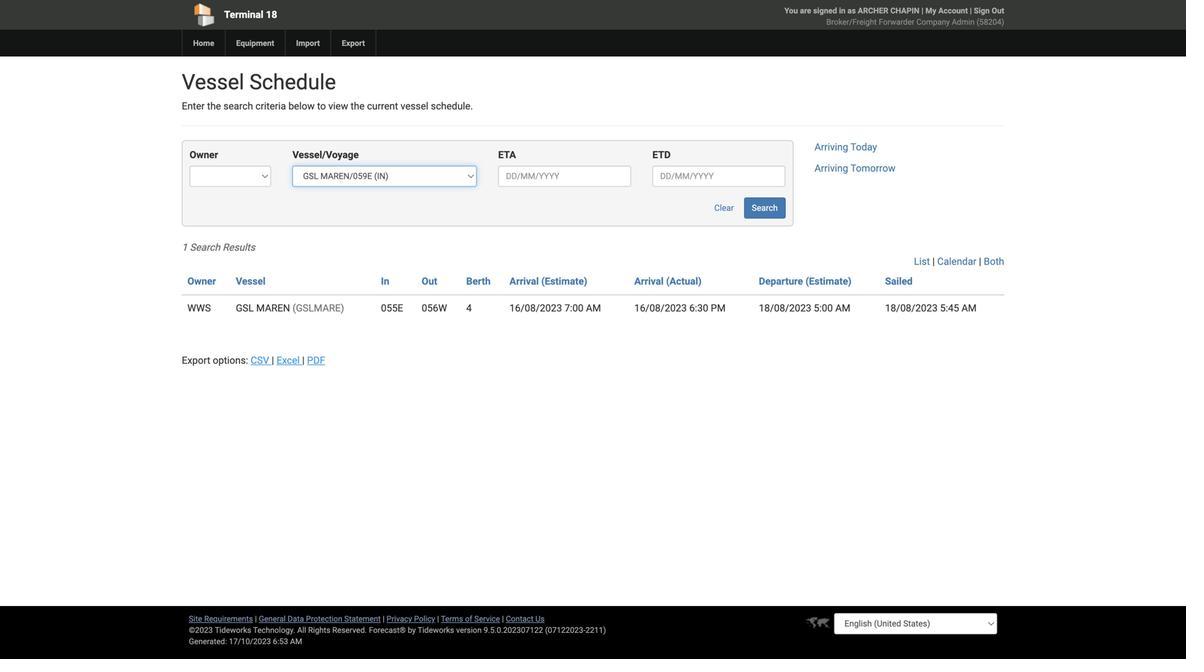 Task type: vqa. For each thing, say whether or not it's contained in the screenshot.
PROTECTION
yes



Task type: describe. For each thing, give the bounding box(es) containing it.
rights
[[308, 626, 331, 635]]

search
[[224, 100, 253, 112]]

arrival (actual)
[[635, 275, 702, 287]]

sailed link
[[886, 275, 913, 287]]

18/08/2023 for 18/08/2023 5:45 am
[[886, 302, 938, 314]]

(07122023-
[[545, 626, 586, 635]]

(estimate) for arrival (estimate)
[[542, 275, 588, 287]]

18/08/2023 for 18/08/2023 5:00 am
[[759, 302, 812, 314]]

pm
[[711, 302, 726, 314]]

import
[[296, 39, 320, 48]]

056w
[[422, 302, 447, 314]]

contact us link
[[506, 614, 545, 623]]

arrival (estimate)
[[510, 275, 588, 287]]

forwarder
[[879, 17, 915, 26]]

1
[[182, 242, 187, 253]]

admin
[[953, 17, 975, 26]]

5:00
[[814, 302, 833, 314]]

18/08/2023 5:45 am
[[886, 302, 977, 314]]

ETA text field
[[499, 166, 632, 187]]

generated:
[[189, 637, 227, 646]]

pdf link
[[307, 355, 325, 366]]

my
[[926, 6, 937, 15]]

(58204)
[[977, 17, 1005, 26]]

| left pdf
[[302, 355, 305, 366]]

clear button
[[707, 197, 742, 219]]

| right list 'link' at the right of the page
[[933, 256, 936, 267]]

arriving tomorrow link
[[815, 162, 896, 174]]

current
[[367, 100, 398, 112]]

18/08/2023 5:00 am
[[759, 302, 851, 314]]

site
[[189, 614, 202, 623]]

1 vertical spatial owner
[[188, 275, 216, 287]]

you
[[785, 6, 799, 15]]

search button
[[745, 197, 786, 219]]

chapin
[[891, 6, 920, 15]]

pdf
[[307, 355, 325, 366]]

are
[[801, 6, 812, 15]]

ETD text field
[[653, 166, 786, 187]]

home link
[[182, 30, 225, 57]]

arriving today
[[815, 141, 878, 153]]

tomorrow
[[851, 162, 896, 174]]

| left "general"
[[255, 614, 257, 623]]

technology.
[[253, 626, 295, 635]]

out link
[[422, 275, 438, 287]]

arrival (estimate) link
[[510, 275, 588, 287]]

schedule
[[250, 70, 336, 95]]

clear
[[715, 203, 734, 213]]

vessel
[[401, 100, 429, 112]]

options:
[[213, 355, 248, 366]]

schedule.
[[431, 100, 473, 112]]

export for export
[[342, 39, 365, 48]]

2211)
[[586, 626, 606, 635]]

wws
[[188, 302, 211, 314]]

export link
[[331, 30, 376, 57]]

home
[[193, 39, 214, 48]]

list link
[[915, 256, 931, 267]]

berth
[[467, 275, 491, 287]]

as
[[848, 6, 856, 15]]

privacy policy link
[[387, 614, 436, 623]]

export for export options: csv | excel | pdf
[[182, 355, 210, 366]]

6:53
[[273, 637, 288, 646]]

enter
[[182, 100, 205, 112]]

1 search results list | calendar | both
[[182, 242, 1005, 267]]

below
[[289, 100, 315, 112]]

arriving today link
[[815, 141, 878, 153]]

| right csv
[[272, 355, 274, 366]]

arriving for arriving today
[[815, 141, 849, 153]]

calendar
[[938, 256, 977, 267]]

gsl
[[236, 302, 254, 314]]

departure (estimate)
[[759, 275, 852, 287]]

to
[[317, 100, 326, 112]]

terminal
[[224, 9, 264, 20]]

0 horizontal spatial out
[[422, 275, 438, 287]]

in
[[381, 275, 390, 287]]

signed
[[814, 6, 838, 15]]

| up the tideworks
[[437, 614, 439, 623]]

export options: csv | excel | pdf
[[182, 355, 325, 366]]

both
[[985, 256, 1005, 267]]

vessel schedule enter the search criteria below to view the current vessel schedule.
[[182, 70, 473, 112]]

17/10/2023
[[229, 637, 271, 646]]

terminal 18 link
[[182, 0, 513, 30]]

service
[[475, 614, 500, 623]]

my account link
[[926, 6, 969, 15]]

version
[[456, 626, 482, 635]]

am for 16/08/2023 7:00 am
[[586, 302, 601, 314]]

us
[[536, 614, 545, 623]]

arrival for arrival (estimate)
[[510, 275, 539, 287]]

equipment link
[[225, 30, 285, 57]]



Task type: locate. For each thing, give the bounding box(es) containing it.
18
[[266, 9, 277, 20]]

2 arrival from the left
[[635, 275, 664, 287]]

0 vertical spatial arriving
[[815, 141, 849, 153]]

excel link
[[277, 355, 302, 366]]

arrival for arrival (actual)
[[635, 275, 664, 287]]

privacy
[[387, 614, 412, 623]]

arrival left (actual)
[[635, 275, 664, 287]]

1 vertical spatial out
[[422, 275, 438, 287]]

arriving up arriving tomorrow link
[[815, 141, 849, 153]]

statement
[[345, 614, 381, 623]]

0 horizontal spatial 18/08/2023
[[759, 302, 812, 314]]

vessel inside vessel schedule enter the search criteria below to view the current vessel schedule.
[[182, 70, 244, 95]]

1 horizontal spatial 16/08/2023
[[635, 302, 687, 314]]

am for 18/08/2023 5:45 am
[[962, 302, 977, 314]]

search right clear
[[752, 203, 778, 213]]

export inside "link"
[[342, 39, 365, 48]]

etd
[[653, 149, 671, 161]]

out inside you are signed in as archer chapin | my account | sign out broker/freight forwarder company admin (58204)
[[992, 6, 1005, 15]]

1 the from the left
[[207, 100, 221, 112]]

of
[[465, 614, 473, 623]]

16/08/2023 for 16/08/2023 6:30 pm
[[635, 302, 687, 314]]

arriving tomorrow
[[815, 162, 896, 174]]

16/08/2023 6:30 pm
[[635, 302, 726, 314]]

arriving for arriving tomorrow
[[815, 162, 849, 174]]

the right enter at the left top of page
[[207, 100, 221, 112]]

0 vertical spatial owner
[[190, 149, 218, 161]]

am for 18/08/2023 5:00 am
[[836, 302, 851, 314]]

company
[[917, 17, 951, 26]]

am inside site requirements | general data protection statement | privacy policy | terms of service | contact us ©2023 tideworks technology. all rights reserved. forecast® by tideworks version 9.5.0.202307122 (07122023-2211) generated: 17/10/2023 6:53 am
[[290, 637, 302, 646]]

0 vertical spatial vessel
[[182, 70, 244, 95]]

sign out link
[[975, 6, 1005, 15]]

5:45
[[941, 302, 960, 314]]

berth link
[[467, 275, 491, 287]]

1 horizontal spatial (estimate)
[[806, 275, 852, 287]]

1 horizontal spatial the
[[351, 100, 365, 112]]

1 arrival from the left
[[510, 275, 539, 287]]

0 horizontal spatial search
[[190, 242, 220, 253]]

0 horizontal spatial export
[[182, 355, 210, 366]]

general
[[259, 614, 286, 623]]

18/08/2023 down departure
[[759, 302, 812, 314]]

archer
[[858, 6, 889, 15]]

reserved.
[[333, 626, 367, 635]]

broker/freight
[[827, 17, 877, 26]]

|
[[922, 6, 924, 15], [971, 6, 973, 15], [933, 256, 936, 267], [980, 256, 982, 267], [272, 355, 274, 366], [302, 355, 305, 366], [255, 614, 257, 623], [383, 614, 385, 623], [437, 614, 439, 623], [502, 614, 504, 623]]

(estimate) up 5:00
[[806, 275, 852, 287]]

search inside button
[[752, 203, 778, 213]]

out up '056w'
[[422, 275, 438, 287]]

search right "1"
[[190, 242, 220, 253]]

0 horizontal spatial the
[[207, 100, 221, 112]]

arrival (actual) link
[[635, 275, 702, 287]]

protection
[[306, 614, 343, 623]]

1 18/08/2023 from the left
[[759, 302, 812, 314]]

0 horizontal spatial arrival
[[510, 275, 539, 287]]

18/08/2023 down sailed 'link'
[[886, 302, 938, 314]]

search
[[752, 203, 778, 213], [190, 242, 220, 253]]

1 arriving from the top
[[815, 141, 849, 153]]

1 vertical spatial vessel
[[236, 275, 266, 287]]

2 the from the left
[[351, 100, 365, 112]]

am down all
[[290, 637, 302, 646]]

16/08/2023 7:00 am
[[510, 302, 601, 314]]

1 vertical spatial export
[[182, 355, 210, 366]]

out up (58204)
[[992, 6, 1005, 15]]

0 vertical spatial export
[[342, 39, 365, 48]]

arrival up "16/08/2023 7:00 am"
[[510, 275, 539, 287]]

©2023 tideworks
[[189, 626, 251, 635]]

vessel
[[182, 70, 244, 95], [236, 275, 266, 287]]

search inside 1 search results list | calendar | both
[[190, 242, 220, 253]]

criteria
[[256, 100, 286, 112]]

| left both link
[[980, 256, 982, 267]]

site requirements link
[[189, 614, 253, 623]]

16/08/2023 down arrival (actual)
[[635, 302, 687, 314]]

csv link
[[251, 355, 272, 366]]

vessel up enter at the left top of page
[[182, 70, 244, 95]]

1 horizontal spatial arrival
[[635, 275, 664, 287]]

1 horizontal spatial 18/08/2023
[[886, 302, 938, 314]]

departure (estimate) link
[[759, 275, 852, 287]]

results
[[223, 242, 255, 253]]

vessel link
[[236, 275, 266, 287]]

owner down enter at the left top of page
[[190, 149, 218, 161]]

owner up wws
[[188, 275, 216, 287]]

0 vertical spatial out
[[992, 6, 1005, 15]]

terminal 18
[[224, 9, 277, 20]]

equipment
[[236, 39, 274, 48]]

16/08/2023
[[510, 302, 562, 314], [635, 302, 687, 314]]

am right "5:45" at the top of page
[[962, 302, 977, 314]]

2 16/08/2023 from the left
[[635, 302, 687, 314]]

sailed
[[886, 275, 913, 287]]

vessel for vessel
[[236, 275, 266, 287]]

terms
[[441, 614, 463, 623]]

| left my
[[922, 6, 924, 15]]

requirements
[[204, 614, 253, 623]]

arrival
[[510, 275, 539, 287], [635, 275, 664, 287]]

by
[[408, 626, 416, 635]]

contact
[[506, 614, 534, 623]]

1 vertical spatial arriving
[[815, 162, 849, 174]]

am right 5:00
[[836, 302, 851, 314]]

0 vertical spatial search
[[752, 203, 778, 213]]

0 horizontal spatial 16/08/2023
[[510, 302, 562, 314]]

(gslmare)
[[293, 302, 344, 314]]

tideworks
[[418, 626, 455, 635]]

1 horizontal spatial out
[[992, 6, 1005, 15]]

arriving
[[815, 141, 849, 153], [815, 162, 849, 174]]

1 (estimate) from the left
[[542, 275, 588, 287]]

general data protection statement link
[[259, 614, 381, 623]]

vessel/voyage
[[293, 149, 359, 161]]

vessel up the gsl
[[236, 275, 266, 287]]

055e
[[381, 302, 404, 314]]

vessel for vessel schedule enter the search criteria below to view the current vessel schedule.
[[182, 70, 244, 95]]

export left options:
[[182, 355, 210, 366]]

export down terminal 18 link
[[342, 39, 365, 48]]

excel
[[277, 355, 300, 366]]

out
[[992, 6, 1005, 15], [422, 275, 438, 287]]

2 (estimate) from the left
[[806, 275, 852, 287]]

in link
[[381, 275, 390, 287]]

(estimate)
[[542, 275, 588, 287], [806, 275, 852, 287]]

list
[[915, 256, 931, 267]]

terms of service link
[[441, 614, 500, 623]]

| up 9.5.0.202307122
[[502, 614, 504, 623]]

account
[[939, 6, 969, 15]]

sign
[[975, 6, 990, 15]]

16/08/2023 for 16/08/2023 7:00 am
[[510, 302, 562, 314]]

the right "view"
[[351, 100, 365, 112]]

all
[[297, 626, 306, 635]]

view
[[329, 100, 348, 112]]

0 horizontal spatial (estimate)
[[542, 275, 588, 287]]

2 arriving from the top
[[815, 162, 849, 174]]

import link
[[285, 30, 331, 57]]

9.5.0.202307122
[[484, 626, 544, 635]]

1 16/08/2023 from the left
[[510, 302, 562, 314]]

(estimate) up "16/08/2023 7:00 am"
[[542, 275, 588, 287]]

| left sign
[[971, 6, 973, 15]]

policy
[[414, 614, 436, 623]]

forecast®
[[369, 626, 406, 635]]

am right the 7:00
[[586, 302, 601, 314]]

(estimate) for departure (estimate)
[[806, 275, 852, 287]]

arriving down arriving today link
[[815, 162, 849, 174]]

you are signed in as archer chapin | my account | sign out broker/freight forwarder company admin (58204)
[[785, 6, 1005, 26]]

departure
[[759, 275, 804, 287]]

data
[[288, 614, 304, 623]]

1 horizontal spatial search
[[752, 203, 778, 213]]

1 horizontal spatial export
[[342, 39, 365, 48]]

7:00
[[565, 302, 584, 314]]

4
[[467, 302, 472, 314]]

| up forecast® at the bottom left of page
[[383, 614, 385, 623]]

maren
[[256, 302, 290, 314]]

1 vertical spatial search
[[190, 242, 220, 253]]

calendar link
[[938, 256, 977, 267]]

owner link
[[188, 275, 216, 287]]

gsl maren (gslmare)
[[236, 302, 344, 314]]

the
[[207, 100, 221, 112], [351, 100, 365, 112]]

16/08/2023 down arrival (estimate) link
[[510, 302, 562, 314]]

csv
[[251, 355, 269, 366]]

2 18/08/2023 from the left
[[886, 302, 938, 314]]



